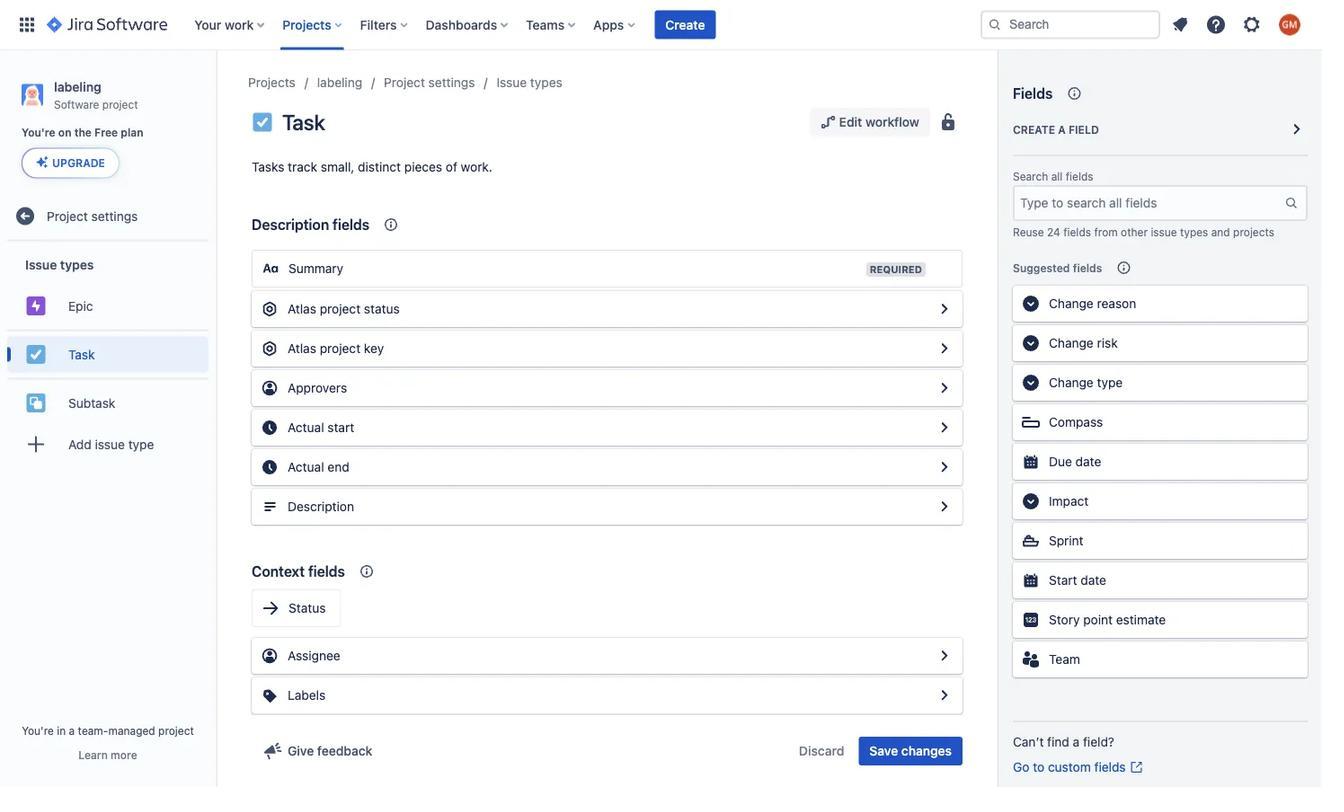 Task type: vqa. For each thing, say whether or not it's contained in the screenshot.
Due date button
yes



Task type: describe. For each thing, give the bounding box(es) containing it.
search all fields
[[1013, 170, 1094, 183]]

add
[[68, 437, 92, 452]]

all
[[1052, 170, 1063, 183]]

issue for group containing issue types
[[25, 257, 57, 272]]

labeling software project
[[54, 79, 138, 110]]

impact button
[[1013, 484, 1308, 520]]

fields right all at the right
[[1066, 170, 1094, 183]]

feedback
[[317, 744, 373, 759]]

change for change reason
[[1049, 296, 1094, 311]]

changes
[[902, 744, 952, 759]]

actual for actual end
[[288, 460, 324, 475]]

project inside 'labeling software project'
[[102, 98, 138, 110]]

notifications image
[[1170, 14, 1191, 36]]

open field configuration image for atlas project status
[[934, 298, 956, 320]]

change for change risk
[[1049, 336, 1094, 351]]

free
[[95, 126, 118, 139]]

software
[[54, 98, 99, 110]]

managed
[[108, 725, 155, 737]]

task inside task link
[[68, 347, 95, 362]]

Search field
[[981, 10, 1161, 39]]

start date
[[1049, 573, 1107, 588]]

atlas project status
[[288, 302, 400, 316]]

type inside add issue type button
[[128, 437, 154, 452]]

0 vertical spatial project
[[384, 75, 425, 90]]

sidebar navigation image
[[196, 72, 236, 108]]

key
[[364, 341, 384, 356]]

compass button
[[1013, 405, 1308, 441]]

go to custom fields
[[1013, 760, 1126, 775]]

reuse
[[1013, 226, 1044, 238]]

discard
[[799, 744, 845, 759]]

upgrade
[[52, 157, 105, 169]]

learn
[[79, 749, 108, 762]]

compass
[[1049, 415, 1103, 430]]

due
[[1049, 454, 1072, 469]]

edit
[[839, 115, 862, 129]]

dashboards
[[426, 17, 497, 32]]

find
[[1048, 735, 1070, 750]]

open field configuration image for project
[[934, 338, 956, 360]]

project up atlas project key
[[320, 302, 361, 316]]

summary
[[289, 261, 344, 276]]

fields up change reason
[[1073, 262, 1103, 274]]

projects for projects link
[[248, 75, 296, 90]]

approvers
[[288, 381, 347, 396]]

1 vertical spatial issue types
[[25, 257, 94, 272]]

change type button
[[1013, 365, 1308, 401]]

reason
[[1097, 296, 1137, 311]]

suggested fields
[[1013, 262, 1103, 274]]

create for create
[[666, 17, 705, 32]]

subtask
[[68, 396, 115, 410]]

0 horizontal spatial project settings link
[[7, 198, 209, 234]]

apps button
[[588, 10, 642, 39]]

filters button
[[355, 10, 415, 39]]

description for description fields
[[252, 216, 329, 233]]

projects
[[1234, 226, 1275, 238]]

24
[[1047, 226, 1061, 238]]

small,
[[321, 160, 355, 174]]

project left key
[[320, 341, 361, 356]]

start
[[328, 420, 354, 435]]

description for description
[[288, 499, 354, 514]]

track
[[288, 160, 317, 174]]

a for can't find a field?
[[1073, 735, 1080, 750]]

end
[[328, 460, 349, 475]]

change type
[[1049, 375, 1123, 390]]

add issue type button
[[7, 426, 209, 462]]

open field configuration image inside approvers button
[[934, 378, 956, 399]]

atlas project key button
[[252, 331, 963, 367]]

open field configuration image for assignee
[[934, 646, 956, 667]]

1 horizontal spatial a
[[1058, 123, 1066, 136]]

give feedback
[[288, 744, 373, 759]]

story
[[1049, 613, 1080, 628]]

more information about the fields image
[[1064, 83, 1085, 104]]

epic link
[[7, 288, 209, 324]]

estimate
[[1116, 613, 1166, 628]]

change reason button
[[1013, 286, 1308, 322]]

labels button
[[252, 678, 963, 714]]

team-
[[78, 725, 108, 737]]

risk
[[1097, 336, 1118, 351]]

status
[[364, 302, 400, 316]]

actual end button
[[252, 450, 963, 485]]

labeling link
[[317, 72, 362, 94]]

a for you're in a team-managed project
[[69, 725, 75, 737]]

on
[[58, 126, 71, 139]]

workflow
[[866, 115, 920, 129]]

1 horizontal spatial issue
[[1151, 226, 1177, 238]]

fields right 24
[[1064, 226, 1092, 238]]

actual end
[[288, 460, 349, 475]]

type inside change type button
[[1097, 375, 1123, 390]]

atlas for atlas project key
[[288, 341, 316, 356]]

atlas project status button
[[252, 291, 963, 327]]

help image
[[1206, 14, 1227, 36]]

actual start
[[288, 420, 354, 435]]

approvers button
[[252, 370, 963, 406]]

issue for issue types link
[[497, 75, 527, 90]]

teams
[[526, 17, 565, 32]]

distinct
[[358, 160, 401, 174]]

your work button
[[189, 10, 272, 39]]

field?
[[1083, 735, 1115, 750]]

open field configuration image for actual end
[[934, 457, 956, 478]]

search
[[1013, 170, 1049, 183]]

can't find a field?
[[1013, 735, 1115, 750]]

assignee button
[[252, 638, 963, 674]]

work.
[[461, 160, 493, 174]]

learn more
[[79, 749, 137, 762]]

date for start date
[[1081, 573, 1107, 588]]

banner containing your work
[[0, 0, 1323, 50]]

1 horizontal spatial task
[[282, 110, 325, 135]]

actual for actual start
[[288, 420, 324, 435]]

you're on the free plan
[[22, 126, 143, 139]]

apps
[[594, 17, 624, 32]]

fields up summary on the top of page
[[333, 216, 370, 233]]

your
[[194, 17, 221, 32]]

due date
[[1049, 454, 1102, 469]]

edit workflow
[[839, 115, 920, 129]]



Task type: locate. For each thing, give the bounding box(es) containing it.
1 vertical spatial issue
[[25, 257, 57, 272]]

0 vertical spatial open field configuration image
[[934, 338, 956, 360]]

suggested
[[1013, 262, 1070, 274]]

more
[[111, 749, 137, 762]]

issue inside button
[[95, 437, 125, 452]]

1 vertical spatial settings
[[91, 209, 138, 223]]

more information about the context fields image down distinct at the left top of page
[[380, 214, 402, 236]]

give feedback button
[[252, 737, 383, 766]]

more information about the context fields image for description fields
[[380, 214, 402, 236]]

0 vertical spatial date
[[1076, 454, 1102, 469]]

start
[[1049, 573, 1078, 588]]

point
[[1084, 613, 1113, 628]]

type down risk
[[1097, 375, 1123, 390]]

save
[[870, 744, 898, 759]]

0 horizontal spatial project settings
[[47, 209, 138, 223]]

issue type icon image
[[252, 111, 273, 133]]

0 vertical spatial settings
[[429, 75, 475, 90]]

story point estimate
[[1049, 613, 1166, 628]]

1 vertical spatial create
[[1013, 123, 1056, 136]]

open field configuration image for labels
[[934, 685, 956, 707]]

more information about the context fields image right context fields
[[356, 561, 378, 583]]

1 vertical spatial project
[[47, 209, 88, 223]]

1 vertical spatial type
[[128, 437, 154, 452]]

context
[[252, 563, 305, 580]]

change up the compass
[[1049, 375, 1094, 390]]

from
[[1095, 226, 1118, 238]]

1 vertical spatial change
[[1049, 336, 1094, 351]]

filters
[[360, 17, 397, 32]]

change inside change reason button
[[1049, 296, 1094, 311]]

open field configuration image
[[934, 338, 956, 360], [934, 378, 956, 399], [934, 417, 956, 439]]

projects inside dropdown button
[[283, 17, 331, 32]]

jira software image
[[47, 14, 167, 36], [47, 14, 167, 36]]

open field configuration image inside "atlas project key" button
[[934, 338, 956, 360]]

more information about the suggested fields image
[[1113, 257, 1135, 279]]

edit workflow button
[[811, 108, 931, 137]]

this link will be opened in a new tab image
[[1130, 761, 1144, 775]]

1 vertical spatial projects
[[248, 75, 296, 90]]

0 horizontal spatial type
[[128, 437, 154, 452]]

0 vertical spatial issue
[[497, 75, 527, 90]]

issue types down the teams
[[497, 75, 563, 90]]

banner
[[0, 0, 1323, 50]]

0 horizontal spatial more information about the context fields image
[[356, 561, 378, 583]]

0 vertical spatial atlas
[[288, 302, 316, 316]]

0 vertical spatial more information about the context fields image
[[380, 214, 402, 236]]

you're for you're in a team-managed project
[[22, 725, 54, 737]]

you're in a team-managed project
[[22, 725, 194, 737]]

0 vertical spatial project settings link
[[384, 72, 475, 94]]

projects link
[[248, 72, 296, 94]]

dashboards button
[[420, 10, 515, 39]]

labeling up software
[[54, 79, 101, 94]]

types
[[530, 75, 563, 90], [1180, 226, 1209, 238], [60, 257, 94, 272]]

2 actual from the top
[[288, 460, 324, 475]]

2 you're from the top
[[22, 725, 54, 737]]

open field configuration image for start
[[934, 417, 956, 439]]

impact
[[1049, 494, 1089, 509]]

appswitcher icon image
[[16, 14, 38, 36]]

3 open field configuration image from the top
[[934, 496, 956, 518]]

actual inside button
[[288, 460, 324, 475]]

Type to search all fields text field
[[1015, 187, 1285, 219]]

3 change from the top
[[1049, 375, 1094, 390]]

fields left this link will be opened in a new tab icon at bottom right
[[1095, 760, 1126, 775]]

fields up status
[[308, 563, 345, 580]]

project
[[102, 98, 138, 110], [320, 302, 361, 316], [320, 341, 361, 356], [158, 725, 194, 737]]

atlas project key
[[288, 341, 384, 356]]

issue inside issue types link
[[497, 75, 527, 90]]

labeling for labeling
[[317, 75, 362, 90]]

open field configuration image
[[934, 298, 956, 320], [934, 457, 956, 478], [934, 496, 956, 518], [934, 646, 956, 667], [934, 685, 956, 707]]

2 open field configuration image from the top
[[934, 457, 956, 478]]

2 atlas from the top
[[288, 341, 316, 356]]

the
[[74, 126, 92, 139]]

project settings link down the dashboards on the top left of page
[[384, 72, 475, 94]]

description inside button
[[288, 499, 354, 514]]

context fields
[[252, 563, 345, 580]]

0 vertical spatial task
[[282, 110, 325, 135]]

1 actual from the top
[[288, 420, 324, 435]]

change reason
[[1049, 296, 1137, 311]]

1 change from the top
[[1049, 296, 1094, 311]]

epic
[[68, 298, 93, 313]]

a right find
[[1073, 735, 1080, 750]]

task down epic
[[68, 347, 95, 362]]

other
[[1121, 226, 1148, 238]]

due date button
[[1013, 444, 1308, 480]]

atlas for atlas project status
[[288, 302, 316, 316]]

2 vertical spatial open field configuration image
[[934, 417, 956, 439]]

change left risk
[[1049, 336, 1094, 351]]

a
[[1058, 123, 1066, 136], [69, 725, 75, 737], [1073, 735, 1080, 750]]

types for group containing issue types
[[60, 257, 94, 272]]

type
[[1097, 375, 1123, 390], [128, 437, 154, 452]]

0 horizontal spatial issue types
[[25, 257, 94, 272]]

types up epic
[[60, 257, 94, 272]]

create
[[666, 17, 705, 32], [1013, 123, 1056, 136]]

open field configuration image inside actual start button
[[934, 417, 956, 439]]

0 horizontal spatial create
[[666, 17, 705, 32]]

0 vertical spatial description
[[252, 216, 329, 233]]

projects button
[[277, 10, 349, 39]]

labels
[[288, 688, 326, 703]]

0 vertical spatial project settings
[[384, 75, 475, 90]]

you're for you're on the free plan
[[22, 126, 55, 139]]

project settings
[[384, 75, 475, 90], [47, 209, 138, 223]]

primary element
[[11, 0, 981, 50]]

open field configuration image inside description button
[[934, 496, 956, 518]]

start date button
[[1013, 563, 1308, 599]]

1 vertical spatial actual
[[288, 460, 324, 475]]

change inside change type button
[[1049, 375, 1094, 390]]

2 open field configuration image from the top
[[934, 378, 956, 399]]

types inside group
[[60, 257, 94, 272]]

labeling down projects dropdown button
[[317, 75, 362, 90]]

settings down the dashboards on the top left of page
[[429, 75, 475, 90]]

0 horizontal spatial labeling
[[54, 79, 101, 94]]

open field configuration image for description
[[934, 496, 956, 518]]

date right due
[[1076, 454, 1102, 469]]

1 open field configuration image from the top
[[934, 338, 956, 360]]

settings
[[429, 75, 475, 90], [91, 209, 138, 223]]

actual start button
[[252, 410, 963, 446]]

1 horizontal spatial project
[[384, 75, 425, 90]]

1 vertical spatial you're
[[22, 725, 54, 737]]

change risk
[[1049, 336, 1118, 351]]

0 vertical spatial projects
[[283, 17, 331, 32]]

create for create a field
[[1013, 123, 1056, 136]]

teams button
[[521, 10, 583, 39]]

1 vertical spatial project settings link
[[7, 198, 209, 234]]

1 horizontal spatial settings
[[429, 75, 475, 90]]

1 horizontal spatial project settings
[[384, 75, 475, 90]]

projects up "labeling" link
[[283, 17, 331, 32]]

2 change from the top
[[1049, 336, 1094, 351]]

create right apps dropdown button
[[666, 17, 705, 32]]

tasks track small, distinct pieces of work.
[[252, 160, 493, 174]]

create inside create button
[[666, 17, 705, 32]]

1 vertical spatial more information about the context fields image
[[356, 561, 378, 583]]

0 horizontal spatial issue
[[25, 257, 57, 272]]

go to custom fields link
[[1013, 759, 1144, 777]]

1 vertical spatial project settings
[[47, 209, 138, 223]]

0 vertical spatial issue types
[[497, 75, 563, 90]]

0 horizontal spatial issue
[[95, 437, 125, 452]]

upgrade button
[[22, 149, 119, 177]]

subtask link
[[7, 385, 209, 421]]

issue right add
[[95, 437, 125, 452]]

2 vertical spatial change
[[1049, 375, 1094, 390]]

save changes
[[870, 744, 952, 759]]

labeling
[[317, 75, 362, 90], [54, 79, 101, 94]]

project settings down 'upgrade'
[[47, 209, 138, 223]]

projects up 'issue type icon'
[[248, 75, 296, 90]]

task group
[[7, 329, 209, 378]]

open field configuration image inside atlas project status button
[[934, 298, 956, 320]]

1 vertical spatial issue
[[95, 437, 125, 452]]

create down the fields
[[1013, 123, 1056, 136]]

you're left 'in'
[[22, 725, 54, 737]]

atlas down summary on the top of page
[[288, 302, 316, 316]]

reuse 24 fields from other issue types and projects
[[1013, 226, 1275, 238]]

1 horizontal spatial issue
[[497, 75, 527, 90]]

1 atlas from the top
[[288, 302, 316, 316]]

actual
[[288, 420, 324, 435], [288, 460, 324, 475]]

settings image
[[1242, 14, 1263, 36]]

issue up epic link
[[25, 257, 57, 272]]

type down subtask link
[[128, 437, 154, 452]]

assignee
[[288, 649, 341, 664]]

1 open field configuration image from the top
[[934, 298, 956, 320]]

open field configuration image inside actual end button
[[934, 457, 956, 478]]

a left 'field'
[[1058, 123, 1066, 136]]

task right 'issue type icon'
[[282, 110, 325, 135]]

description down actual end on the left bottom of page
[[288, 499, 354, 514]]

description up summary on the top of page
[[252, 216, 329, 233]]

can't
[[1013, 735, 1044, 750]]

actual left end
[[288, 460, 324, 475]]

1 vertical spatial task
[[68, 347, 95, 362]]

labeling for labeling software project
[[54, 79, 101, 94]]

group containing issue types
[[7, 241, 209, 473]]

0 vertical spatial issue
[[1151, 226, 1177, 238]]

1 vertical spatial open field configuration image
[[934, 378, 956, 399]]

project settings link down 'upgrade'
[[7, 198, 209, 234]]

5 open field configuration image from the top
[[934, 685, 956, 707]]

date right start
[[1081, 573, 1107, 588]]

your profile and settings image
[[1279, 14, 1301, 36]]

project down filters popup button
[[384, 75, 425, 90]]

you're left the on
[[22, 126, 55, 139]]

required
[[870, 264, 922, 276]]

4 open field configuration image from the top
[[934, 646, 956, 667]]

0 vertical spatial actual
[[288, 420, 324, 435]]

sprint button
[[1013, 523, 1308, 559]]

actual left start
[[288, 420, 324, 435]]

date for due date
[[1076, 454, 1102, 469]]

0 vertical spatial type
[[1097, 375, 1123, 390]]

projects for projects dropdown button
[[283, 17, 331, 32]]

0 horizontal spatial types
[[60, 257, 94, 272]]

issue inside group
[[25, 257, 57, 272]]

actual inside button
[[288, 420, 324, 435]]

issue types up epic
[[25, 257, 94, 272]]

1 horizontal spatial issue types
[[497, 75, 563, 90]]

project up the plan
[[102, 98, 138, 110]]

search image
[[988, 18, 1002, 32]]

types left 'and'
[[1180, 226, 1209, 238]]

1 vertical spatial types
[[1180, 226, 1209, 238]]

0 horizontal spatial project
[[47, 209, 88, 223]]

0 vertical spatial you're
[[22, 126, 55, 139]]

add issue type
[[68, 437, 154, 452]]

create a field
[[1013, 123, 1099, 136]]

3 open field configuration image from the top
[[934, 417, 956, 439]]

issue down primary element
[[497, 75, 527, 90]]

0 horizontal spatial task
[[68, 347, 95, 362]]

2 vertical spatial types
[[60, 257, 94, 272]]

issue right the other
[[1151, 226, 1177, 238]]

discard button
[[788, 737, 855, 766]]

1 you're from the top
[[22, 126, 55, 139]]

2 horizontal spatial a
[[1073, 735, 1080, 750]]

date inside start date button
[[1081, 573, 1107, 588]]

types for issue types link
[[530, 75, 563, 90]]

and
[[1212, 226, 1231, 238]]

to
[[1033, 760, 1045, 775]]

0 horizontal spatial a
[[69, 725, 75, 737]]

work
[[225, 17, 254, 32]]

more information about the context fields image
[[380, 214, 402, 236], [356, 561, 378, 583]]

0 vertical spatial create
[[666, 17, 705, 32]]

atlas up approvers
[[288, 341, 316, 356]]

1 horizontal spatial type
[[1097, 375, 1123, 390]]

task link
[[7, 337, 209, 373]]

2 horizontal spatial types
[[1180, 226, 1209, 238]]

1 horizontal spatial types
[[530, 75, 563, 90]]

learn more button
[[79, 748, 137, 762]]

issue
[[1151, 226, 1177, 238], [95, 437, 125, 452]]

1 horizontal spatial more information about the context fields image
[[380, 214, 402, 236]]

group
[[7, 241, 209, 473]]

1 horizontal spatial labeling
[[317, 75, 362, 90]]

0 vertical spatial types
[[530, 75, 563, 90]]

team button
[[1013, 642, 1308, 678]]

change inside change risk 'button'
[[1049, 336, 1094, 351]]

project down "upgrade" button
[[47, 209, 88, 223]]

open field configuration image inside assignee button
[[934, 646, 956, 667]]

date inside due date button
[[1076, 454, 1102, 469]]

1 vertical spatial date
[[1081, 573, 1107, 588]]

labeling inside 'labeling software project'
[[54, 79, 101, 94]]

issue types
[[497, 75, 563, 90], [25, 257, 94, 272]]

give
[[288, 744, 314, 759]]

description button
[[252, 489, 963, 525]]

settings down 'upgrade'
[[91, 209, 138, 223]]

add issue type image
[[25, 434, 47, 455]]

a right 'in'
[[69, 725, 75, 737]]

types down the teams
[[530, 75, 563, 90]]

change down suggested fields
[[1049, 296, 1094, 311]]

no restrictions image
[[938, 111, 959, 133]]

open field configuration image inside labels "button"
[[934, 685, 956, 707]]

change for change type
[[1049, 375, 1094, 390]]

0 vertical spatial change
[[1049, 296, 1094, 311]]

create button
[[655, 10, 716, 39]]

description fields
[[252, 216, 370, 233]]

tasks
[[252, 160, 284, 174]]

field
[[1069, 123, 1099, 136]]

issue
[[497, 75, 527, 90], [25, 257, 57, 272]]

0 horizontal spatial settings
[[91, 209, 138, 223]]

more information about the context fields image for context fields
[[356, 561, 378, 583]]

1 vertical spatial description
[[288, 499, 354, 514]]

project right managed
[[158, 725, 194, 737]]

go
[[1013, 760, 1030, 775]]

task
[[282, 110, 325, 135], [68, 347, 95, 362]]

1 horizontal spatial project settings link
[[384, 72, 475, 94]]

1 horizontal spatial create
[[1013, 123, 1056, 136]]

1 vertical spatial atlas
[[288, 341, 316, 356]]

project settings down the dashboards on the top left of page
[[384, 75, 475, 90]]



